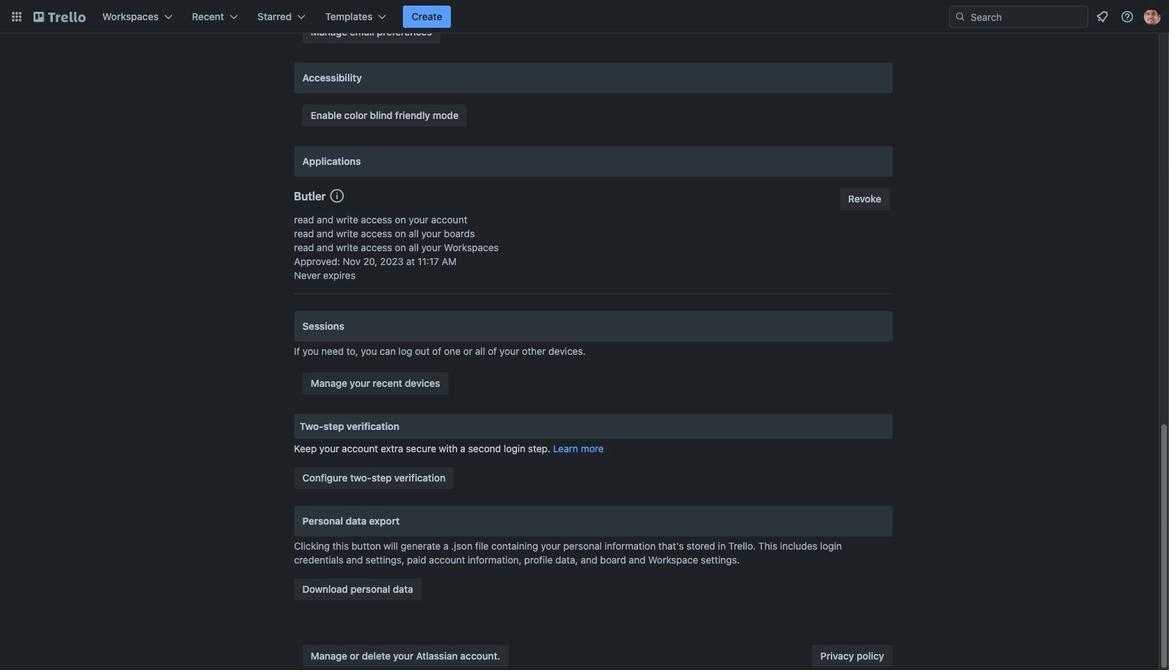 Task type: vqa. For each thing, say whether or not it's contained in the screenshot.
Target Product Launch Date: December 1, 2019 "Link" at left top
no



Task type: locate. For each thing, give the bounding box(es) containing it.
primary element
[[0, 0, 1170, 33]]

None button
[[840, 188, 890, 210]]

james peterson (jamespeterson93) image
[[1145, 8, 1162, 25]]



Task type: describe. For each thing, give the bounding box(es) containing it.
back to home image
[[33, 6, 86, 28]]

open information menu image
[[1121, 10, 1135, 24]]

0 notifications image
[[1095, 8, 1111, 25]]

search image
[[955, 11, 967, 22]]

Search field
[[950, 6, 1089, 28]]



